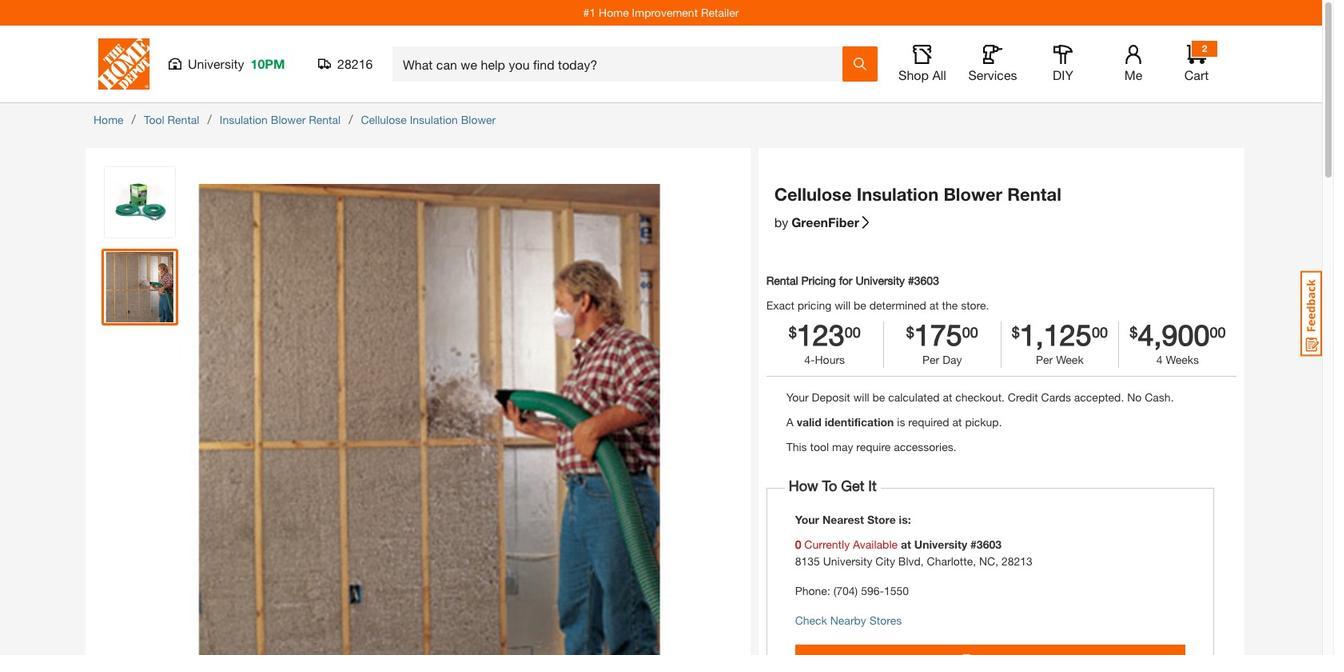 Task type: vqa. For each thing, say whether or not it's contained in the screenshot.
Corner
no



Task type: describe. For each thing, give the bounding box(es) containing it.
this
[[787, 440, 808, 453]]

at for calculated
[[943, 390, 953, 404]]

pickup.
[[966, 415, 1003, 428]]

per for 1,125
[[1037, 352, 1054, 366]]

blvd
[[899, 554, 921, 568]]

1 vertical spatial home
[[94, 113, 124, 126]]

28216 button
[[318, 56, 374, 72]]

will for deposit
[[854, 390, 870, 404]]

cart
[[1185, 67, 1210, 82]]

is:
[[900, 512, 912, 526]]

at inside the 0 currently available at university # 3603 8135 university city blvd , charlotte , nc , 28213
[[901, 537, 912, 551]]

4 weeks
[[1157, 352, 1200, 366]]

feedback link image
[[1301, 270, 1323, 357]]

00 for 123
[[845, 323, 861, 340]]

pricing
[[798, 298, 832, 312]]

123 dollars and 00 cents element containing 00
[[845, 321, 861, 348]]

3603 inside the 0 currently available at university # 3603 8135 university city blvd , charlotte , nc , 28213
[[977, 537, 1002, 551]]

services button
[[968, 45, 1019, 83]]

exact
[[767, 298, 795, 312]]

00 for 4,900
[[1211, 323, 1227, 340]]

determined
[[870, 298, 927, 312]]

check
[[796, 613, 828, 627]]

8135
[[796, 554, 821, 568]]

What can we help you find today? search field
[[403, 47, 842, 81]]

00 for 175
[[963, 323, 979, 340]]

175 dollars and 00 cents element containing 00
[[963, 321, 979, 348]]

$ 4,900 00
[[1131, 317, 1227, 352]]

city
[[876, 554, 896, 568]]

$ 175 00
[[907, 317, 979, 352]]

phone: (704) 596-1550
[[796, 584, 910, 597]]

university up the charlotte on the right of page
[[915, 537, 968, 551]]

university down currently
[[824, 554, 873, 568]]

check nearby stores
[[796, 613, 902, 627]]

exact pricing will be determined at the store.
[[767, 298, 990, 312]]

services
[[969, 67, 1018, 82]]

2 , from the left
[[974, 554, 977, 568]]

shop all button
[[897, 45, 949, 83]]

a valid identification is required at pickup.
[[787, 415, 1003, 428]]

$ for 175
[[907, 323, 915, 340]]

store
[[868, 512, 896, 526]]

at for required
[[953, 415, 963, 428]]

check nearby stores link
[[796, 613, 902, 627]]

175 dollars and 00 cents element containing $
[[907, 321, 915, 348]]

per for 175
[[923, 352, 940, 366]]

get
[[842, 476, 865, 494]]

accessories.
[[894, 440, 957, 453]]

1550
[[885, 584, 910, 597]]

$ for 1,125
[[1012, 323, 1020, 340]]

#1 home improvement retailer
[[584, 6, 739, 19]]

your for your nearest store is:
[[796, 512, 820, 526]]

(704)
[[834, 584, 858, 597]]

0 horizontal spatial 3603
[[915, 273, 940, 287]]

valid
[[797, 415, 822, 428]]

tool
[[144, 113, 164, 126]]

me
[[1125, 67, 1143, 82]]

retailer
[[701, 6, 739, 19]]

phl greenfiber 2 large.1 image
[[105, 252, 175, 322]]

insulation for cellulose insulation blower rental
[[857, 184, 939, 205]]

blower for cellulose insulation blower
[[461, 113, 496, 126]]

credit
[[1008, 390, 1039, 404]]

how to get it
[[785, 476, 881, 494]]

phone:
[[796, 584, 831, 597]]

1,125
[[1020, 317, 1093, 352]]

0 horizontal spatial #
[[909, 273, 915, 287]]

shop
[[899, 67, 929, 82]]

pricing
[[802, 273, 836, 287]]

stores
[[870, 613, 902, 627]]

4-hours
[[805, 352, 846, 366]]

4
[[1157, 352, 1164, 366]]

# inside the 0 currently available at university # 3603 8135 university city blvd , charlotte , nc , 28213
[[971, 537, 977, 551]]

require
[[857, 440, 891, 453]]

tool rental link
[[144, 113, 200, 126]]

how
[[789, 476, 819, 494]]

3 , from the left
[[996, 554, 999, 568]]

diy button
[[1038, 45, 1089, 83]]

diy
[[1054, 67, 1074, 82]]

may
[[833, 440, 854, 453]]

this tool may require accessories.
[[787, 440, 957, 453]]

4,900 dollars and 00 cents element containing 00
[[1211, 321, 1227, 348]]

per week
[[1037, 352, 1084, 366]]

0 horizontal spatial blower
[[271, 113, 306, 126]]

nearby
[[831, 613, 867, 627]]

is
[[898, 415, 906, 428]]

1 , from the left
[[921, 554, 924, 568]]

for
[[840, 273, 853, 287]]

hours
[[815, 352, 846, 366]]

it
[[869, 476, 877, 494]]

the home depot logo image
[[98, 38, 150, 90]]

your nearest store is:
[[796, 512, 912, 526]]



Task type: locate. For each thing, give the bounding box(es) containing it.
123
[[797, 317, 845, 352]]

at for determined
[[930, 298, 940, 312]]

nc
[[980, 554, 996, 568]]

1,125 dollars and 00 cents element containing 00
[[1093, 321, 1109, 348]]

1 horizontal spatial cellulose
[[775, 184, 852, 205]]

3603
[[915, 273, 940, 287], [977, 537, 1002, 551]]

1 horizontal spatial blower
[[461, 113, 496, 126]]

$ inside $ 1,125 00
[[1012, 323, 1020, 340]]

at up blvd
[[901, 537, 912, 551]]

0 currently available at university # 3603 8135 university city blvd , charlotte , nc , 28213
[[796, 537, 1033, 568]]

weeks
[[1167, 352, 1200, 366]]

rental pricing for university # 3603
[[767, 273, 940, 287]]

0 horizontal spatial will
[[835, 298, 851, 312]]

123 dollars and 00 cents element containing $
[[789, 321, 797, 348]]

be up a valid identification is required at pickup.
[[873, 390, 886, 404]]

2 horizontal spatial blower
[[944, 184, 1003, 205]]

1,125 dollars and 00 cents element containing $
[[1012, 321, 1020, 348]]

$ inside '$ 175 00'
[[907, 323, 915, 340]]

calculated
[[889, 390, 940, 404]]

1 horizontal spatial #
[[971, 537, 977, 551]]

per left the week
[[1037, 352, 1054, 366]]

university up the exact pricing will be determined at the store.
[[856, 273, 906, 287]]

by
[[775, 214, 789, 229]]

will
[[835, 298, 851, 312], [854, 390, 870, 404]]

cellulose insulation blower rental
[[775, 184, 1062, 205]]

shop all
[[899, 67, 947, 82]]

to
[[823, 476, 838, 494]]

1 vertical spatial 3603
[[977, 537, 1002, 551]]

no
[[1128, 390, 1143, 404]]

cellulose down 28216
[[361, 113, 407, 126]]

at left the "pickup."
[[953, 415, 963, 428]]

be down rental pricing for university # 3603
[[854, 298, 867, 312]]

university 10pm
[[188, 56, 285, 71]]

175 dollars and 00 cents element
[[884, 317, 1001, 352], [915, 317, 963, 352], [907, 321, 915, 348], [963, 321, 979, 348]]

3603 up determined
[[915, 273, 940, 287]]

4,900
[[1139, 317, 1211, 352]]

phl greenfiber 1 large.0 image
[[105, 167, 175, 238]]

0 horizontal spatial insulation
[[220, 113, 268, 126]]

4 00 from the left
[[1211, 323, 1227, 340]]

insulation blower rental
[[220, 113, 341, 126]]

per left day
[[923, 352, 940, 366]]

1 vertical spatial your
[[796, 512, 820, 526]]

cellulose for cellulose insulation blower
[[361, 113, 407, 126]]

1 horizontal spatial insulation
[[410, 113, 458, 126]]

, left the 28213
[[996, 554, 999, 568]]

1 horizontal spatial per
[[1037, 352, 1054, 366]]

insulation blower rental link
[[220, 113, 341, 126]]

0 horizontal spatial cellulose
[[361, 113, 407, 126]]

00 for 1,125
[[1093, 323, 1109, 340]]

per
[[923, 352, 940, 366], [1037, 352, 1054, 366]]

1 horizontal spatial home
[[599, 6, 629, 19]]

$ 1,125 00
[[1012, 317, 1109, 352]]

cellulose insulation blower link
[[361, 113, 496, 126]]

home link
[[94, 113, 124, 126]]

cellulose up greenfiber at the right of page
[[775, 184, 852, 205]]

1 horizontal spatial ,
[[974, 554, 977, 568]]

cash.
[[1146, 390, 1175, 404]]

4,900 dollars and 00 cents element containing $
[[1131, 321, 1139, 348]]

greenfiber
[[792, 214, 860, 229]]

insulation
[[220, 113, 268, 126], [410, 113, 458, 126], [857, 184, 939, 205]]

cards
[[1042, 390, 1072, 404]]

your up the a at the bottom right
[[787, 390, 809, 404]]

blower for cellulose insulation blower rental
[[944, 184, 1003, 205]]

cellulose for cellulose insulation blower rental
[[775, 184, 852, 205]]

0 horizontal spatial ,
[[921, 554, 924, 568]]

$ for 123
[[789, 323, 797, 340]]

home right #1
[[599, 6, 629, 19]]

university left 10pm
[[188, 56, 244, 71]]

required
[[909, 415, 950, 428]]

1 vertical spatial will
[[854, 390, 870, 404]]

your deposit will be calculated at checkout. credit cards accepted. no cash.
[[787, 390, 1175, 404]]

1 vertical spatial cellulose
[[775, 184, 852, 205]]

2 00 from the left
[[963, 323, 979, 340]]

at
[[930, 298, 940, 312], [943, 390, 953, 404], [953, 415, 963, 428], [901, 537, 912, 551]]

3 00 from the left
[[1093, 323, 1109, 340]]

$ inside the $ 4,900 00
[[1131, 323, 1139, 340]]

, left nc
[[974, 554, 977, 568]]

2 horizontal spatial ,
[[996, 554, 999, 568]]

1 00 from the left
[[845, 323, 861, 340]]

$
[[789, 323, 797, 340], [907, 323, 915, 340], [1012, 323, 1020, 340], [1131, 323, 1139, 340]]

cellulose
[[361, 113, 407, 126], [775, 184, 852, 205]]

be for determined
[[854, 298, 867, 312]]

at left 'the'
[[930, 298, 940, 312]]

tool
[[811, 440, 830, 453]]

4 $ from the left
[[1131, 323, 1139, 340]]

home
[[599, 6, 629, 19], [94, 113, 124, 126]]

will down for
[[835, 298, 851, 312]]

checkout.
[[956, 390, 1005, 404]]

00 inside the $ 4,900 00
[[1211, 323, 1227, 340]]

1 $ from the left
[[789, 323, 797, 340]]

1 vertical spatial #
[[971, 537, 977, 551]]

0 vertical spatial home
[[599, 6, 629, 19]]

1 horizontal spatial be
[[873, 390, 886, 404]]

accepted.
[[1075, 390, 1125, 404]]

#1
[[584, 6, 596, 19]]

0 horizontal spatial be
[[854, 298, 867, 312]]

0 vertical spatial will
[[835, 298, 851, 312]]

0 vertical spatial #
[[909, 273, 915, 287]]

0 horizontal spatial home
[[94, 113, 124, 126]]

0 horizontal spatial per
[[923, 352, 940, 366]]

,
[[921, 554, 924, 568], [974, 554, 977, 568], [996, 554, 999, 568]]

the
[[943, 298, 958, 312]]

rental
[[168, 113, 200, 126], [309, 113, 341, 126], [1008, 184, 1062, 205], [767, 273, 799, 287]]

store.
[[962, 298, 990, 312]]

at up required
[[943, 390, 953, 404]]

improvement
[[632, 6, 698, 19]]

currently
[[805, 537, 850, 551]]

nearest
[[823, 512, 865, 526]]

insulation for cellulose insulation blower
[[410, 113, 458, 126]]

4-
[[805, 352, 815, 366]]

your for your deposit will be calculated at checkout. credit cards accepted. no cash.
[[787, 390, 809, 404]]

cellulose insulation blower
[[361, 113, 496, 126]]

a
[[787, 415, 794, 428]]

be for calculated
[[873, 390, 886, 404]]

1,125 dollars and 00 cents element
[[1002, 317, 1119, 352], [1020, 317, 1093, 352], [1012, 321, 1020, 348], [1093, 321, 1109, 348]]

will up identification
[[854, 390, 870, 404]]

1 horizontal spatial will
[[854, 390, 870, 404]]

#
[[909, 273, 915, 287], [971, 537, 977, 551]]

deposit
[[812, 390, 851, 404]]

your up 0
[[796, 512, 820, 526]]

28216
[[338, 56, 373, 71]]

# up determined
[[909, 273, 915, 287]]

4,900 dollars and 00 cents element
[[1120, 317, 1237, 352], [1139, 317, 1211, 352], [1131, 321, 1139, 348], [1211, 321, 1227, 348]]

$ 123 00
[[789, 317, 861, 352]]

me button
[[1109, 45, 1160, 83]]

tool rental
[[144, 113, 200, 126]]

day
[[943, 352, 963, 366]]

charlotte
[[928, 554, 974, 568]]

00 inside $ 1,125 00
[[1093, 323, 1109, 340]]

2
[[1203, 42, 1208, 54]]

university
[[188, 56, 244, 71], [856, 273, 906, 287], [915, 537, 968, 551], [824, 554, 873, 568]]

, left the charlotte on the right of page
[[921, 554, 924, 568]]

0 vertical spatial cellulose
[[361, 113, 407, 126]]

cart 2
[[1185, 42, 1210, 82]]

$ inside $ 123 00
[[789, 323, 797, 340]]

0 vertical spatial 3603
[[915, 273, 940, 287]]

# up the charlotte on the right of page
[[971, 537, 977, 551]]

all
[[933, 67, 947, 82]]

175
[[915, 317, 963, 352]]

identification
[[825, 415, 895, 428]]

2 $ from the left
[[907, 323, 915, 340]]

1 vertical spatial be
[[873, 390, 886, 404]]

28213
[[1002, 554, 1033, 568]]

00 inside $ 123 00
[[845, 323, 861, 340]]

home left tool
[[94, 113, 124, 126]]

10pm
[[251, 56, 285, 71]]

1 per from the left
[[923, 352, 940, 366]]

123 dollars and 00 cents element
[[767, 317, 884, 352], [797, 317, 845, 352], [789, 321, 797, 348], [845, 321, 861, 348]]

2 per from the left
[[1037, 352, 1054, 366]]

3 $ from the left
[[1012, 323, 1020, 340]]

0 vertical spatial be
[[854, 298, 867, 312]]

1 horizontal spatial 3603
[[977, 537, 1002, 551]]

0 vertical spatial your
[[787, 390, 809, 404]]

$ for 4,900
[[1131, 323, 1139, 340]]

available
[[853, 537, 898, 551]]

3603 up nc
[[977, 537, 1002, 551]]

week
[[1057, 352, 1084, 366]]

0
[[796, 537, 802, 551]]

00 inside '$ 175 00'
[[963, 323, 979, 340]]

will for pricing
[[835, 298, 851, 312]]

2 horizontal spatial insulation
[[857, 184, 939, 205]]



